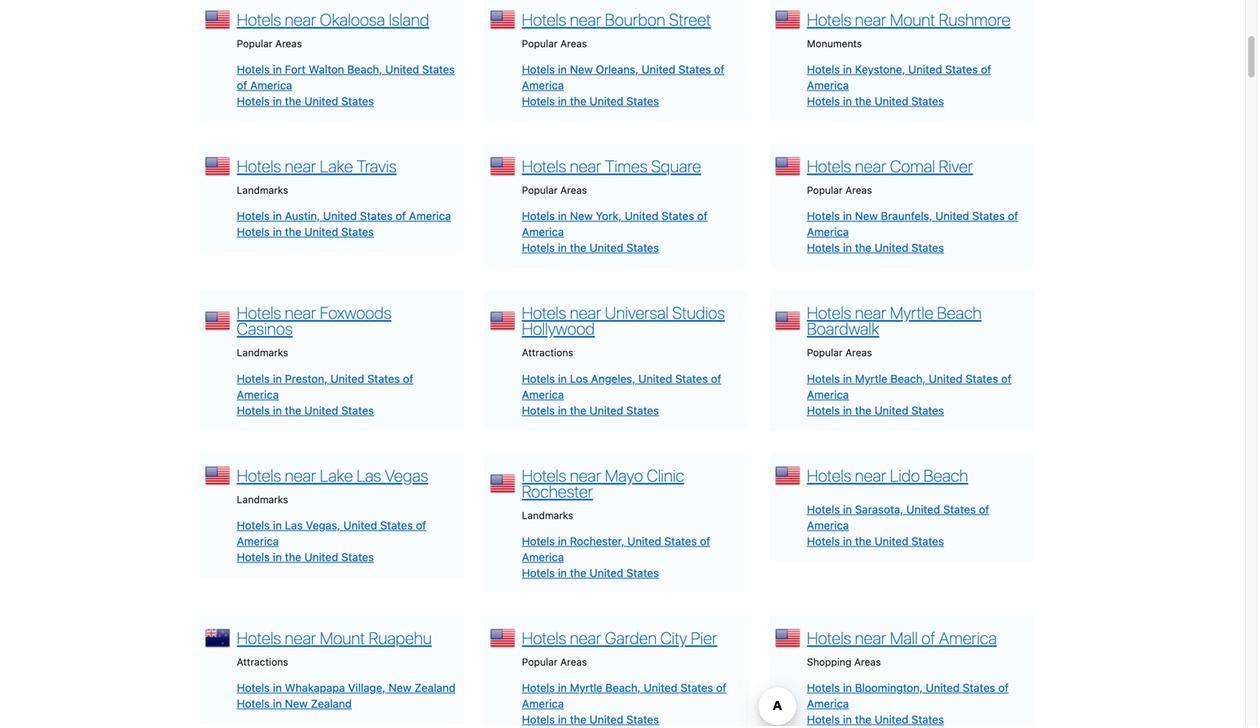 Task type: describe. For each thing, give the bounding box(es) containing it.
of inside hotels in bloomington, united states of america hotels in the united states
[[999, 681, 1009, 694]]

beach, for hotels near myrtle beach boardwalk
[[891, 372, 926, 385]]

hotels near garden city pier
[[522, 628, 718, 648]]

hotels in whakapapa village, new zealand link
[[237, 681, 456, 694]]

hotels near mount rushmore
[[807, 10, 1011, 29]]

new right village,
[[389, 681, 412, 694]]

hotels in myrtle beach, united states of america hotels in the united states for garden
[[522, 681, 727, 726]]

the inside "hotels in new braunfels, united states of america hotels in the united states"
[[855, 241, 872, 254]]

the inside hotels in bloomington, united states of america hotels in the united states
[[855, 713, 872, 726]]

los
[[570, 372, 588, 385]]

america inside the hotels in rochester, united states of america hotels in the united states
[[522, 550, 564, 563]]

new for comal
[[855, 209, 878, 223]]

near for hotels near times square
[[570, 156, 602, 176]]

the inside the hotels in rochester, united states of america hotels in the united states
[[570, 566, 587, 579]]

rushmore
[[939, 10, 1011, 29]]

areas for comal
[[846, 184, 872, 196]]

hotels near okaloosa island
[[237, 10, 429, 29]]

hotels near lake las vegas
[[237, 465, 428, 485]]

hotels in las vegas, united states of america link
[[237, 519, 426, 548]]

hotels in keystone, united states of america hotels in the united states
[[807, 63, 992, 108]]

near for hotels near lido beach
[[855, 465, 887, 485]]

popular for hotels near comal river
[[807, 184, 843, 196]]

hotels in the united states link for hotels near mall of america
[[807, 713, 944, 726]]

beach for hotels near myrtle beach boardwalk
[[937, 303, 982, 323]]

hotels near mount ruapehu
[[237, 628, 432, 648]]

hotels near times square
[[522, 156, 701, 176]]

the inside hotels in sarasota, united states of america hotels in the united states
[[855, 534, 872, 548]]

near for hotels near mount ruapehu
[[285, 628, 316, 648]]

areas for okaloosa
[[275, 38, 302, 49]]

travis
[[357, 156, 397, 176]]

beach, inside hotels in fort walton beach, united states of america hotels in the united states
[[347, 63, 382, 76]]

hotels in las vegas, united states of america hotels in the united states
[[237, 519, 426, 563]]

hotels in preston, united states of america link
[[237, 372, 413, 401]]

lake for las
[[320, 465, 353, 485]]

shopping
[[807, 656, 852, 668]]

hotels in bloomington, united states of america hotels in the united states
[[807, 681, 1009, 726]]

new for bourbon
[[570, 63, 593, 76]]

new down whakapapa at the bottom of the page
[[285, 697, 308, 710]]

keystone,
[[855, 63, 906, 76]]

of inside hotels in fort walton beach, united states of america hotels in the united states
[[237, 79, 247, 92]]

vegas
[[385, 465, 428, 485]]

hotels in sarasota, united states of america link
[[807, 503, 990, 532]]

hotels near universal studios hollywood link
[[522, 303, 725, 339]]

hotels in austin, united states of america hotels in the united states
[[237, 209, 451, 238]]

the inside 'hotels in new orleans, united states of america hotels in the united states'
[[570, 95, 587, 108]]

the inside hotels in fort walton beach, united states of america hotels in the united states
[[285, 95, 302, 108]]

hotels near foxwoods casinos link
[[237, 303, 392, 339]]

of inside "hotels in los angeles, united states of america hotels in the united states"
[[711, 372, 722, 385]]

clinic
[[647, 465, 685, 485]]

preston,
[[285, 372, 328, 385]]

hotels inside hotels near universal studios hollywood
[[522, 303, 566, 323]]

hotels in new york, united states of america link
[[522, 209, 708, 238]]

pier
[[691, 628, 718, 648]]

the inside "hotels in los angeles, united states of america hotels in the united states"
[[570, 404, 587, 417]]

hotels in fort walton beach, united states of america hotels in the united states
[[237, 63, 455, 108]]

walton
[[309, 63, 344, 76]]

hotels in preston, united states of america hotels in the united states
[[237, 372, 413, 417]]

popular areas for hotels near bourbon street
[[522, 38, 587, 49]]

hotels in whakapapa village, new zealand hotels in new zealand
[[237, 681, 456, 710]]

areas for mall
[[854, 656, 881, 668]]

of inside "hotels in las vegas, united states of america hotels in the united states"
[[416, 519, 426, 532]]

hotels in new orleans, united states of america link
[[522, 63, 725, 92]]

hotels in los angeles, united states of america hotels in the united states
[[522, 372, 722, 417]]

hotels inside hotels near myrtle beach boardwalk
[[807, 303, 852, 323]]

bourbon
[[605, 10, 666, 29]]

hotels in myrtle beach, united states of america link for myrtle
[[807, 372, 1012, 401]]

near for hotels near myrtle beach boardwalk
[[855, 303, 887, 323]]

beach, for hotels near garden city pier
[[606, 681, 641, 694]]

america inside the hotels in keystone, united states of america hotels in the united states
[[807, 79, 849, 92]]

america inside "hotels in los angeles, united states of america hotels in the united states"
[[522, 388, 564, 401]]

island
[[389, 10, 429, 29]]

sarasota,
[[855, 503, 904, 516]]

hotels in austin, united states of america link
[[237, 209, 451, 223]]

hotels in new york, united states of america hotels in the united states
[[522, 209, 708, 254]]

hotels in rochester, united states of america link
[[522, 534, 711, 563]]

areas for times
[[560, 184, 587, 196]]

hotels in the united states link for hotels near mayo clinic rochester
[[522, 566, 659, 579]]

landmarks for hotels near foxwoods casinos
[[237, 347, 288, 358]]

hotels near universal studios hollywood
[[522, 303, 725, 339]]

of inside the hotels in rochester, united states of america hotels in the united states
[[700, 534, 711, 548]]

hotels in new zealand link
[[237, 697, 352, 710]]

comal
[[890, 156, 935, 176]]

near for hotels near universal studios hollywood
[[570, 303, 602, 323]]

america inside the hotels in new york, united states of america hotels in the united states
[[522, 225, 564, 238]]

1 vertical spatial zealand
[[311, 697, 352, 710]]

popular areas for hotels near times square
[[522, 184, 587, 196]]

mount for rushmore
[[890, 10, 935, 29]]

near for hotels near comal river
[[855, 156, 887, 176]]

1 horizontal spatial las
[[357, 465, 381, 485]]

near for hotels near foxwoods casinos
[[285, 303, 316, 323]]

hotels in new braunfels, united states of america link
[[807, 209, 1019, 238]]

areas for garden
[[560, 656, 587, 668]]

hotels near comal river link
[[807, 156, 973, 176]]

hotels near foxwoods casinos
[[237, 303, 392, 339]]

hotels near lake travis
[[237, 156, 397, 176]]

hotels in keystone, united states of america link
[[807, 63, 992, 92]]

york,
[[596, 209, 622, 223]]

fort
[[285, 63, 306, 76]]

orleans,
[[596, 63, 639, 76]]

mall
[[890, 628, 918, 648]]

near for hotels near garden city pier
[[570, 628, 602, 648]]

hotels near myrtle beach boardwalk link
[[807, 303, 982, 339]]

america inside "hotels in las vegas, united states of america hotels in the united states"
[[237, 534, 279, 548]]

hotels in new orleans, united states of america hotels in the united states
[[522, 63, 725, 108]]

austin,
[[285, 209, 320, 223]]

hotels in bloomington, united states of america link
[[807, 681, 1009, 710]]

boardwalk
[[807, 319, 880, 339]]

near for hotels near lake las vegas
[[285, 465, 316, 485]]

hotels in the united states link for hotels near bourbon street
[[522, 95, 659, 108]]

las inside "hotels in las vegas, united states of america hotels in the united states"
[[285, 519, 303, 532]]

hotels near lake las vegas link
[[237, 465, 428, 485]]

shopping areas
[[807, 656, 881, 668]]

the inside the hotels in keystone, united states of america hotels in the united states
[[855, 95, 872, 108]]

city
[[661, 628, 687, 648]]

america inside hotels in sarasota, united states of america hotels in the united states
[[807, 519, 849, 532]]

casinos
[[237, 319, 293, 339]]

popular areas for hotels near garden city pier
[[522, 656, 587, 668]]

hotels near bourbon street link
[[522, 10, 711, 29]]

hotels in sarasota, united states of america hotels in the united states
[[807, 503, 990, 548]]

ruapehu
[[369, 628, 432, 648]]

0 vertical spatial zealand
[[415, 681, 456, 694]]

hotels near mount rushmore link
[[807, 10, 1011, 29]]



Task type: locate. For each thing, give the bounding box(es) containing it.
times
[[605, 156, 648, 176]]

hotels in the united states link for hotels near mount rushmore
[[807, 95, 944, 108]]

new inside 'hotels in new orleans, united states of america hotels in the united states'
[[570, 63, 593, 76]]

of inside hotels in preston, united states of america hotels in the united states
[[403, 372, 413, 385]]

areas down hotels near comal river link
[[846, 184, 872, 196]]

popular areas down hotels near bourbon street
[[522, 38, 587, 49]]

popular for hotels near garden city pier
[[522, 656, 558, 668]]

rochester
[[522, 481, 593, 501]]

popular areas
[[237, 38, 302, 49], [522, 38, 587, 49], [522, 184, 587, 196], [807, 184, 872, 196], [807, 347, 872, 358], [522, 656, 587, 668]]

foxwoods
[[320, 303, 392, 323]]

mount up hotels in keystone, united states of america link
[[890, 10, 935, 29]]

popular areas for hotels near comal river
[[807, 184, 872, 196]]

the inside hotels in preston, united states of america hotels in the united states
[[285, 404, 302, 417]]

popular areas down hotels near garden city pier link
[[522, 656, 587, 668]]

mount up hotels in whakapapa village, new zealand link
[[320, 628, 365, 648]]

hotels in myrtle beach, united states of america link down hotels near garden city pier link
[[522, 681, 727, 710]]

near inside hotels near myrtle beach boardwalk
[[855, 303, 887, 323]]

new left orleans,
[[570, 63, 593, 76]]

0 vertical spatial las
[[357, 465, 381, 485]]

myrtle down hotels near garden city pier link
[[570, 681, 603, 694]]

hotels near bourbon street
[[522, 10, 711, 29]]

hotels in the united states link for hotels near universal studios hollywood
[[522, 404, 659, 417]]

hotels near garden city pier link
[[522, 628, 718, 648]]

hotels near myrtle beach boardwalk
[[807, 303, 982, 339]]

whakapapa
[[285, 681, 345, 694]]

popular for hotels near times square
[[522, 184, 558, 196]]

near for hotels near okaloosa island
[[285, 10, 316, 29]]

0 horizontal spatial myrtle
[[570, 681, 603, 694]]

areas down hotels near times square link
[[560, 184, 587, 196]]

areas down hotels near bourbon street
[[560, 38, 587, 49]]

hotels in myrtle beach, united states of america link for garden
[[522, 681, 727, 710]]

1 horizontal spatial attractions
[[522, 347, 573, 358]]

landmarks down casinos on the left
[[237, 347, 288, 358]]

the inside hotels in austin, united states of america hotels in the united states
[[285, 225, 302, 238]]

0 vertical spatial beach
[[937, 303, 982, 323]]

america inside hotels in austin, united states of america hotels in the united states
[[409, 209, 451, 223]]

new left york,
[[570, 209, 593, 223]]

hotels near mall of america
[[807, 628, 997, 648]]

of
[[714, 63, 725, 76], [981, 63, 992, 76], [237, 79, 247, 92], [396, 209, 406, 223], [697, 209, 708, 223], [1008, 209, 1019, 223], [403, 372, 413, 385], [711, 372, 722, 385], [1002, 372, 1012, 385], [979, 503, 990, 516], [416, 519, 426, 532], [700, 534, 711, 548], [922, 628, 936, 648], [716, 681, 727, 694], [999, 681, 1009, 694]]

hotels in the united states link for hotels near times square
[[522, 241, 659, 254]]

1 vertical spatial hotels in myrtle beach, united states of america hotels in the united states
[[522, 681, 727, 726]]

areas down boardwalk
[[846, 347, 872, 358]]

river
[[939, 156, 973, 176]]

mount for ruapehu
[[320, 628, 365, 648]]

hotels in rochester, united states of america hotels in the united states
[[522, 534, 711, 579]]

popular areas down hotels near comal river link
[[807, 184, 872, 196]]

attractions for hotels near universal studios hollywood
[[522, 347, 573, 358]]

attractions
[[522, 347, 573, 358], [237, 656, 288, 668]]

attractions up hotels in new zealand link
[[237, 656, 288, 668]]

areas for myrtle
[[846, 347, 872, 358]]

the
[[285, 95, 302, 108], [570, 95, 587, 108], [855, 95, 872, 108], [285, 225, 302, 238], [570, 241, 587, 254], [855, 241, 872, 254], [285, 404, 302, 417], [570, 404, 587, 417], [855, 404, 872, 417], [855, 534, 872, 548], [285, 550, 302, 563], [570, 566, 587, 579], [570, 713, 587, 726], [855, 713, 872, 726]]

hotels near lido beach link
[[807, 465, 969, 485]]

popular areas up fort
[[237, 38, 302, 49]]

beach, down hotels near garden city pier link
[[606, 681, 641, 694]]

america inside 'hotels in new orleans, united states of america hotels in the united states'
[[522, 79, 564, 92]]

america inside hotels in fort walton beach, united states of america hotels in the united states
[[250, 79, 292, 92]]

popular for hotels near bourbon street
[[522, 38, 558, 49]]

0 vertical spatial mount
[[890, 10, 935, 29]]

near inside the hotels near foxwoods casinos
[[285, 303, 316, 323]]

hotels in new braunfels, united states of america hotels in the united states
[[807, 209, 1019, 254]]

areas up fort
[[275, 38, 302, 49]]

landmarks for hotels near lake travis
[[237, 184, 288, 196]]

street
[[669, 10, 711, 29]]

of inside hotels in sarasota, united states of america hotels in the united states
[[979, 503, 990, 516]]

beach, right walton
[[347, 63, 382, 76]]

0 vertical spatial myrtle
[[890, 303, 934, 323]]

hotels near mall of america link
[[807, 628, 997, 648]]

1 vertical spatial las
[[285, 519, 303, 532]]

hotels in fort walton beach, united states of america link
[[237, 63, 455, 92]]

zealand
[[415, 681, 456, 694], [311, 697, 352, 710]]

0 vertical spatial beach,
[[347, 63, 382, 76]]

square
[[651, 156, 701, 176]]

popular for hotels near okaloosa island
[[237, 38, 273, 49]]

new inside the hotels in new york, united states of america hotels in the united states
[[570, 209, 593, 223]]

0 vertical spatial hotels in myrtle beach, united states of america hotels in the united states
[[807, 372, 1012, 417]]

hotels near mayo clinic rochester
[[522, 465, 685, 501]]

0 horizontal spatial beach,
[[347, 63, 382, 76]]

lake left the travis
[[320, 156, 353, 176]]

las left vegas, at the left bottom of the page
[[285, 519, 303, 532]]

beach, down hotels near myrtle beach boardwalk
[[891, 372, 926, 385]]

myrtle for boardwalk
[[855, 372, 888, 385]]

1 horizontal spatial beach,
[[606, 681, 641, 694]]

vegas,
[[306, 519, 340, 532]]

the inside "hotels in las vegas, united states of america hotels in the united states"
[[285, 550, 302, 563]]

hotels in myrtle beach, united states of america hotels in the united states for myrtle
[[807, 372, 1012, 417]]

of inside "hotels in new braunfels, united states of america hotels in the united states"
[[1008, 209, 1019, 223]]

areas down hotels near garden city pier link
[[560, 656, 587, 668]]

areas up bloomington,
[[854, 656, 881, 668]]

hotels in myrtle beach, united states of america hotels in the united states down hotels near myrtle beach boardwalk
[[807, 372, 1012, 417]]

1 horizontal spatial mount
[[890, 10, 935, 29]]

lido
[[890, 465, 920, 485]]

attractions for hotels near mount ruapehu
[[237, 656, 288, 668]]

2 lake from the top
[[320, 465, 353, 485]]

hollywood
[[522, 319, 595, 339]]

hotels in the united states link for hotels near lake travis
[[237, 225, 374, 238]]

2 horizontal spatial beach,
[[891, 372, 926, 385]]

of inside hotels in austin, united states of america hotels in the united states
[[396, 209, 406, 223]]

mount
[[890, 10, 935, 29], [320, 628, 365, 648]]

myrtle down boardwalk
[[855, 372, 888, 385]]

of inside the hotels in new york, united states of america hotels in the united states
[[697, 209, 708, 223]]

beach
[[937, 303, 982, 323], [924, 465, 969, 485]]

1 vertical spatial mount
[[320, 628, 365, 648]]

near for hotels near mount rushmore
[[855, 10, 887, 29]]

0 horizontal spatial mount
[[320, 628, 365, 648]]

popular areas down boardwalk
[[807, 347, 872, 358]]

1 vertical spatial hotels in myrtle beach, united states of america link
[[522, 681, 727, 710]]

landmarks
[[237, 184, 288, 196], [237, 347, 288, 358], [237, 493, 288, 505], [522, 509, 573, 521]]

new for times
[[570, 209, 593, 223]]

america inside hotels in bloomington, united states of america hotels in the united states
[[807, 697, 849, 710]]

garden
[[605, 628, 657, 648]]

2 vertical spatial beach,
[[606, 681, 641, 694]]

1 vertical spatial attractions
[[237, 656, 288, 668]]

hotels in the united states link
[[237, 95, 374, 108], [522, 95, 659, 108], [807, 95, 944, 108], [237, 225, 374, 238], [522, 241, 659, 254], [807, 241, 944, 254], [237, 404, 374, 417], [522, 404, 659, 417], [807, 404, 944, 417], [807, 534, 944, 548], [237, 550, 374, 563], [522, 566, 659, 579], [522, 713, 659, 726], [807, 713, 944, 726]]

0 vertical spatial attractions
[[522, 347, 573, 358]]

areas
[[275, 38, 302, 49], [560, 38, 587, 49], [560, 184, 587, 196], [846, 184, 872, 196], [846, 347, 872, 358], [560, 656, 587, 668], [854, 656, 881, 668]]

0 vertical spatial lake
[[320, 156, 353, 176]]

popular
[[237, 38, 273, 49], [522, 38, 558, 49], [522, 184, 558, 196], [807, 184, 843, 196], [807, 347, 843, 358], [522, 656, 558, 668]]

landmarks down 'hotels near lake las vegas'
[[237, 493, 288, 505]]

las left vegas
[[357, 465, 381, 485]]

landmarks for hotels near lake las vegas
[[237, 493, 288, 505]]

myrtle
[[890, 303, 934, 323], [855, 372, 888, 385], [570, 681, 603, 694]]

0 horizontal spatial las
[[285, 519, 303, 532]]

monuments
[[807, 38, 862, 49]]

america
[[250, 79, 292, 92], [522, 79, 564, 92], [807, 79, 849, 92], [409, 209, 451, 223], [522, 225, 564, 238], [807, 225, 849, 238], [237, 388, 279, 401], [522, 388, 564, 401], [807, 388, 849, 401], [807, 519, 849, 532], [237, 534, 279, 548], [522, 550, 564, 563], [939, 628, 997, 648], [522, 697, 564, 710], [807, 697, 849, 710]]

hotels near comal river
[[807, 156, 973, 176]]

myrtle right boardwalk
[[890, 303, 934, 323]]

hotels in myrtle beach, united states of america link down hotels near myrtle beach boardwalk
[[807, 372, 1012, 401]]

hotels in the united states link for hotels near myrtle beach boardwalk
[[807, 404, 944, 417]]

0 horizontal spatial hotels in myrtle beach, united states of america hotels in the united states
[[522, 681, 727, 726]]

of inside 'hotels in new orleans, united states of america hotels in the united states'
[[714, 63, 725, 76]]

hotels in the united states link for hotels near lake las vegas
[[237, 550, 374, 563]]

1 vertical spatial lake
[[320, 465, 353, 485]]

hotels in the united states link for hotels near foxwoods casinos
[[237, 404, 374, 417]]

1 horizontal spatial zealand
[[415, 681, 456, 694]]

in
[[273, 63, 282, 76], [558, 63, 567, 76], [843, 63, 852, 76], [273, 95, 282, 108], [558, 95, 567, 108], [843, 95, 852, 108], [273, 209, 282, 223], [558, 209, 567, 223], [843, 209, 852, 223], [273, 225, 282, 238], [558, 241, 567, 254], [843, 241, 852, 254], [273, 372, 282, 385], [558, 372, 567, 385], [843, 372, 852, 385], [273, 404, 282, 417], [558, 404, 567, 417], [843, 404, 852, 417], [843, 503, 852, 516], [273, 519, 282, 532], [558, 534, 567, 548], [843, 534, 852, 548], [273, 550, 282, 563], [558, 566, 567, 579], [273, 681, 282, 694], [558, 681, 567, 694], [843, 681, 852, 694], [273, 697, 282, 710], [558, 713, 567, 726], [843, 713, 852, 726]]

1 horizontal spatial myrtle
[[855, 372, 888, 385]]

0 vertical spatial hotels in myrtle beach, united states of america link
[[807, 372, 1012, 401]]

hotels in the united states link for hotels near comal river
[[807, 241, 944, 254]]

near for hotels near mall of america
[[855, 628, 887, 648]]

braunfels,
[[881, 209, 933, 223]]

hotels in myrtle beach, united states of america link
[[807, 372, 1012, 401], [522, 681, 727, 710]]

united
[[385, 63, 419, 76], [642, 63, 676, 76], [909, 63, 942, 76], [305, 95, 338, 108], [590, 95, 624, 108], [875, 95, 909, 108], [323, 209, 357, 223], [625, 209, 659, 223], [936, 209, 969, 223], [305, 225, 338, 238], [590, 241, 624, 254], [875, 241, 909, 254], [331, 372, 364, 385], [639, 372, 672, 385], [929, 372, 963, 385], [305, 404, 338, 417], [590, 404, 624, 417], [875, 404, 909, 417], [907, 503, 940, 516], [343, 519, 377, 532], [628, 534, 661, 548], [875, 534, 909, 548], [305, 550, 338, 563], [590, 566, 624, 579], [644, 681, 678, 694], [926, 681, 960, 694], [590, 713, 624, 726], [875, 713, 909, 726]]

beach inside hotels near myrtle beach boardwalk
[[937, 303, 982, 323]]

0 horizontal spatial zealand
[[311, 697, 352, 710]]

2 vertical spatial myrtle
[[570, 681, 603, 694]]

popular areas for hotels near myrtle beach boardwalk
[[807, 347, 872, 358]]

hotels in los angeles, united states of america link
[[522, 372, 722, 401]]

attractions down "hollywood"
[[522, 347, 573, 358]]

1 vertical spatial beach
[[924, 465, 969, 485]]

hotels
[[237, 10, 281, 29], [522, 10, 566, 29], [807, 10, 852, 29], [237, 63, 270, 76], [522, 63, 555, 76], [807, 63, 840, 76], [237, 95, 270, 108], [522, 95, 555, 108], [807, 95, 840, 108], [237, 156, 281, 176], [522, 156, 566, 176], [807, 156, 852, 176], [237, 209, 270, 223], [522, 209, 555, 223], [807, 209, 840, 223], [237, 225, 270, 238], [522, 241, 555, 254], [807, 241, 840, 254], [237, 303, 281, 323], [522, 303, 566, 323], [807, 303, 852, 323], [237, 372, 270, 385], [522, 372, 555, 385], [807, 372, 840, 385], [237, 404, 270, 417], [522, 404, 555, 417], [807, 404, 840, 417], [237, 465, 281, 485], [522, 465, 566, 485], [807, 465, 852, 485], [807, 503, 840, 516], [237, 519, 270, 532], [522, 534, 555, 548], [807, 534, 840, 548], [237, 550, 270, 563], [522, 566, 555, 579], [237, 628, 281, 648], [522, 628, 566, 648], [807, 628, 852, 648], [237, 681, 270, 694], [522, 681, 555, 694], [807, 681, 840, 694], [237, 697, 270, 710], [522, 713, 555, 726], [807, 713, 840, 726]]

village,
[[348, 681, 386, 694]]

america inside "hotels in new braunfels, united states of america hotels in the united states"
[[807, 225, 849, 238]]

the inside the hotels in new york, united states of america hotels in the united states
[[570, 241, 587, 254]]

2 horizontal spatial myrtle
[[890, 303, 934, 323]]

new left braunfels,
[[855, 209, 878, 223]]

hotels near lido beach
[[807, 465, 969, 485]]

hotels in the united states link for hotels near okaloosa island
[[237, 95, 374, 108]]

zealand down hotels in whakapapa village, new zealand link
[[311, 697, 352, 710]]

1 horizontal spatial hotels in myrtle beach, united states of america hotels in the united states
[[807, 372, 1012, 417]]

zealand down ruapehu
[[415, 681, 456, 694]]

new
[[570, 63, 593, 76], [570, 209, 593, 223], [855, 209, 878, 223], [389, 681, 412, 694], [285, 697, 308, 710]]

lake
[[320, 156, 353, 176], [320, 465, 353, 485]]

areas for bourbon
[[560, 38, 587, 49]]

0 horizontal spatial hotels in myrtle beach, united states of america link
[[522, 681, 727, 710]]

popular areas for hotels near okaloosa island
[[237, 38, 302, 49]]

0 horizontal spatial attractions
[[237, 656, 288, 668]]

of inside the hotels in keystone, united states of america hotels in the united states
[[981, 63, 992, 76]]

hotels in myrtle beach, united states of america hotels in the united states
[[807, 372, 1012, 417], [522, 681, 727, 726]]

angeles,
[[591, 372, 636, 385]]

new inside "hotels in new braunfels, united states of america hotels in the united states"
[[855, 209, 878, 223]]

rochester,
[[570, 534, 625, 548]]

1 vertical spatial beach,
[[891, 372, 926, 385]]

near
[[285, 10, 316, 29], [570, 10, 602, 29], [855, 10, 887, 29], [285, 156, 316, 176], [570, 156, 602, 176], [855, 156, 887, 176], [285, 303, 316, 323], [570, 303, 602, 323], [855, 303, 887, 323], [285, 465, 316, 485], [570, 465, 602, 485], [855, 465, 887, 485], [285, 628, 316, 648], [570, 628, 602, 648], [855, 628, 887, 648]]

hotels near times square link
[[522, 156, 701, 176]]

mayo
[[605, 465, 643, 485]]

popular for hotels near myrtle beach boardwalk
[[807, 347, 843, 358]]

hotels near okaloosa island link
[[237, 10, 429, 29]]

myrtle inside hotels near myrtle beach boardwalk
[[890, 303, 934, 323]]

states
[[422, 63, 455, 76], [679, 63, 711, 76], [945, 63, 978, 76], [341, 95, 374, 108], [627, 95, 659, 108], [912, 95, 944, 108], [360, 209, 393, 223], [662, 209, 694, 223], [972, 209, 1005, 223], [341, 225, 374, 238], [627, 241, 659, 254], [912, 241, 944, 254], [367, 372, 400, 385], [675, 372, 708, 385], [966, 372, 999, 385], [341, 404, 374, 417], [627, 404, 659, 417], [912, 404, 944, 417], [943, 503, 976, 516], [380, 519, 413, 532], [664, 534, 697, 548], [912, 534, 944, 548], [341, 550, 374, 563], [627, 566, 659, 579], [681, 681, 713, 694], [963, 681, 996, 694], [627, 713, 659, 726], [912, 713, 944, 726]]

okaloosa
[[320, 10, 385, 29]]

myrtle for pier
[[570, 681, 603, 694]]

hotels inside the hotels near foxwoods casinos
[[237, 303, 281, 323]]

1 vertical spatial myrtle
[[855, 372, 888, 385]]

landmarks up austin,
[[237, 184, 288, 196]]

lake for travis
[[320, 156, 353, 176]]

hotels in the united states link for hotels near garden city pier
[[522, 713, 659, 726]]

america inside hotels in preston, united states of america hotels in the united states
[[237, 388, 279, 401]]

near for hotels near bourbon street
[[570, 10, 602, 29]]

universal
[[605, 303, 669, 323]]

hotels in myrtle beach, united states of america hotels in the united states down hotels near garden city pier
[[522, 681, 727, 726]]

landmarks down rochester
[[522, 509, 573, 521]]

near inside hotels near universal studios hollywood
[[570, 303, 602, 323]]

bloomington,
[[855, 681, 923, 694]]

hotels near lake travis link
[[237, 156, 397, 176]]

1 lake from the top
[[320, 156, 353, 176]]

near for hotels near mayo clinic rochester
[[570, 465, 602, 485]]

landmarks for hotels near mayo clinic rochester
[[522, 509, 573, 521]]

near inside hotels near mayo clinic rochester
[[570, 465, 602, 485]]

hotels inside hotels near mayo clinic rochester
[[522, 465, 566, 485]]

1 horizontal spatial hotels in myrtle beach, united states of america link
[[807, 372, 1012, 401]]

popular areas down hotels near times square link
[[522, 184, 587, 196]]

beach for hotels near lido beach
[[924, 465, 969, 485]]

studios
[[672, 303, 725, 323]]

near for hotels near lake travis
[[285, 156, 316, 176]]

lake up vegas, at the left bottom of the page
[[320, 465, 353, 485]]



Task type: vqa. For each thing, say whether or not it's contained in the screenshot.


